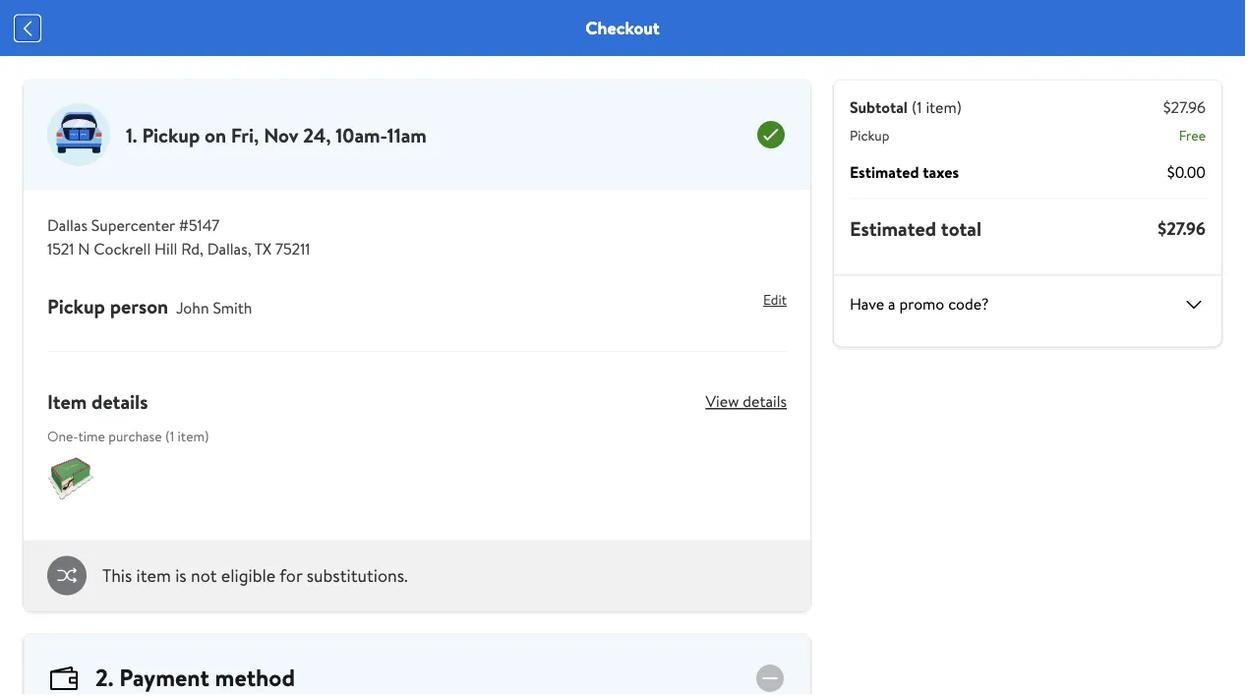 Task type: locate. For each thing, give the bounding box(es) containing it.
view details
[[706, 390, 787, 412]]

time
[[78, 427, 105, 446]]

estimated for estimated total
[[850, 215, 936, 242]]

11am
[[387, 121, 427, 148]]

have
[[850, 293, 884, 314]]

nov
[[264, 121, 298, 148]]

pickup down n in the left top of the page
[[47, 292, 105, 320]]

1 vertical spatial estimated
[[850, 215, 936, 242]]

1. pickup on fri, nov 24, 10am-11am
[[126, 121, 427, 148]]

1 horizontal spatial details
[[743, 390, 787, 412]]

$27.96 for subtotal
[[1163, 96, 1206, 118]]

2 horizontal spatial pickup
[[850, 126, 889, 145]]

$27.96
[[1163, 96, 1206, 118], [1158, 216, 1206, 241]]

1 horizontal spatial (1
[[912, 96, 922, 118]]

eligible
[[221, 564, 276, 588]]

free
[[1179, 126, 1206, 145]]

0 vertical spatial estimated
[[850, 161, 919, 182]]

taxes
[[923, 161, 959, 182]]

1 vertical spatial item)
[[178, 427, 209, 446]]

have a promo code? image
[[1182, 293, 1206, 317]]

estimated down estimated taxes
[[850, 215, 936, 242]]

hill
[[154, 238, 177, 260]]

#5147
[[179, 214, 219, 236]]

edit
[[763, 290, 787, 309]]

pickup
[[142, 121, 200, 148], [850, 126, 889, 145], [47, 292, 105, 320]]

pickup right 1.
[[142, 121, 200, 148]]

(1 right subtotal
[[912, 96, 922, 118]]

pickup person john smith
[[47, 292, 252, 320]]

2 estimated from the top
[[850, 215, 936, 242]]

estimated left taxes
[[850, 161, 919, 182]]

item)
[[926, 96, 962, 118], [178, 427, 209, 446]]

1 vertical spatial $27.96
[[1158, 216, 1206, 241]]

estimated for estimated taxes
[[850, 161, 919, 182]]

pickup down subtotal
[[850, 126, 889, 145]]

$27.96 down $0.00
[[1158, 216, 1206, 241]]

0 vertical spatial (1
[[912, 96, 922, 118]]

$27.96 up free on the top right of page
[[1163, 96, 1206, 118]]

tx
[[255, 238, 272, 260]]

1521
[[47, 238, 74, 260]]

substitutions.
[[307, 564, 408, 588]]

details inside "dropdown button"
[[743, 390, 787, 412]]

$27.96 for estimated total
[[1158, 216, 1206, 241]]

1 estimated from the top
[[850, 161, 919, 182]]

item) up taxes
[[926, 96, 962, 118]]

0 horizontal spatial item)
[[178, 427, 209, 446]]

24,
[[303, 121, 331, 148]]

one-time purchase (1 item)
[[47, 427, 209, 446]]

details
[[92, 387, 148, 415], [743, 390, 787, 412]]

edit button
[[763, 284, 787, 316]]

estimated
[[850, 161, 919, 182], [850, 215, 936, 242]]

0 horizontal spatial (1
[[165, 427, 174, 446]]

pickup for pickup person john smith
[[47, 292, 105, 320]]

purchase
[[108, 427, 162, 446]]

0 horizontal spatial details
[[92, 387, 148, 415]]

1 vertical spatial (1
[[165, 427, 174, 446]]

total
[[941, 215, 981, 242]]

0 vertical spatial $27.96
[[1163, 96, 1206, 118]]

details up one-time purchase (1 item)
[[92, 387, 148, 415]]

pickup for pickup
[[850, 126, 889, 145]]

n
[[78, 238, 90, 260]]

details right view on the bottom right
[[743, 390, 787, 412]]

(1 right purchase
[[165, 427, 174, 446]]

item details
[[47, 387, 148, 415]]

code?
[[948, 293, 989, 314]]

item) right purchase
[[178, 427, 209, 446]]

details for item details
[[92, 387, 148, 415]]

(1
[[912, 96, 922, 118], [165, 427, 174, 446]]

0 horizontal spatial pickup
[[47, 292, 105, 320]]

have a promo code?
[[850, 293, 989, 314]]

0 vertical spatial item)
[[926, 96, 962, 118]]

on
[[205, 121, 226, 148]]

a
[[888, 293, 896, 314]]

for
[[280, 564, 302, 588]]



Task type: vqa. For each thing, say whether or not it's contained in the screenshot.
Best seller within Product 'group'
no



Task type: describe. For each thing, give the bounding box(es) containing it.
estimated total
[[850, 215, 981, 242]]

this
[[102, 564, 132, 588]]

store pickup image
[[47, 103, 110, 166]]

1 horizontal spatial item)
[[926, 96, 962, 118]]

smith
[[213, 297, 252, 318]]

subtotal
[[850, 96, 908, 118]]

cockrell
[[94, 238, 151, 260]]

item
[[136, 564, 171, 588]]

view details button
[[706, 386, 787, 417]]

1 horizontal spatial pickup
[[142, 121, 200, 148]]

view
[[706, 390, 739, 412]]

estimated taxes
[[850, 161, 959, 182]]

dallas,
[[207, 238, 251, 260]]

10am-
[[336, 121, 387, 148]]

dallas
[[47, 214, 88, 236]]

is
[[175, 564, 187, 588]]

details for view details
[[743, 390, 787, 412]]

checkout
[[585, 16, 660, 40]]

$0.00
[[1167, 161, 1206, 182]]

1.
[[126, 121, 137, 148]]

back image
[[16, 16, 39, 40]]

item
[[47, 387, 87, 415]]

fri,
[[231, 121, 259, 148]]

subtotal (1 item)
[[850, 96, 962, 118]]

dallas supercenter #5147 1521 n cockrell hill rd, dallas, tx 75211
[[47, 214, 310, 260]]

this item is not eligible for substitutions.
[[102, 564, 408, 588]]

75211
[[275, 238, 310, 260]]

fully customizable sheet cake image
[[47, 454, 94, 501]]

john
[[176, 297, 209, 318]]

supercenter
[[91, 214, 175, 236]]

one-
[[47, 427, 78, 446]]

rd,
[[181, 238, 203, 260]]

not
[[191, 564, 217, 588]]

promo
[[899, 293, 944, 314]]

person
[[110, 292, 168, 320]]



